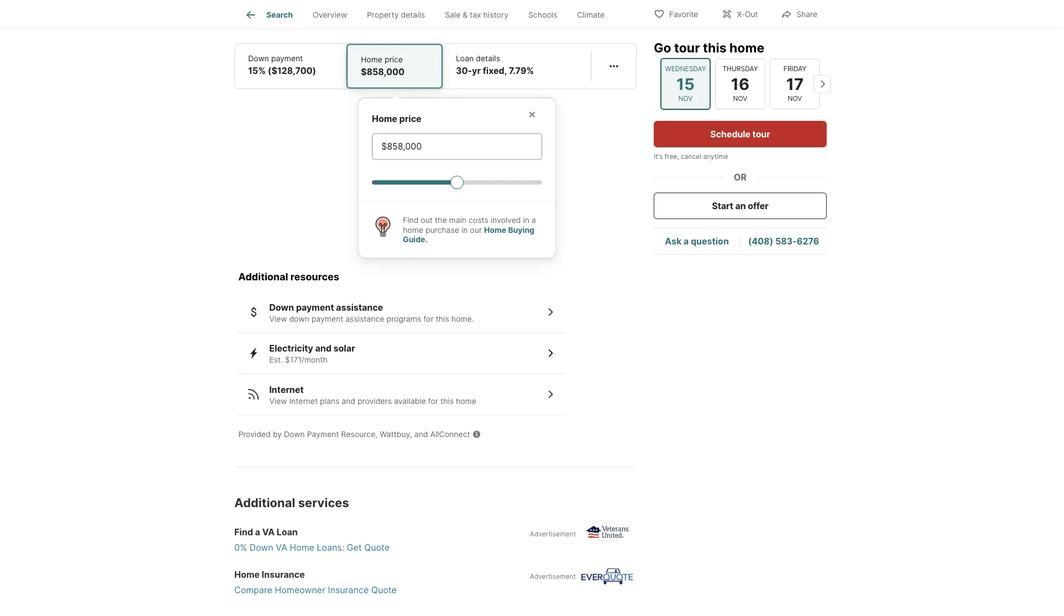 Task type: vqa. For each thing, say whether or not it's contained in the screenshot.
'OPEN SAT, 1PM TO 3PM' related to $1,450,000
no



Task type: describe. For each thing, give the bounding box(es) containing it.
mortgage
[[248, 14, 288, 25]]

loan inside find a va loan 0% down va home loans: get quote
[[277, 528, 298, 538]]

15
[[676, 74, 695, 94]]

sale & tax history
[[445, 10, 509, 19]]

nov for 17
[[788, 95, 802, 103]]

down
[[289, 315, 309, 324]]

search
[[266, 10, 293, 19]]

view inside internet view internet plans and providers available for this home
[[269, 397, 287, 406]]

next image
[[813, 75, 831, 93]]

1 vertical spatial in
[[461, 226, 468, 235]]

lightbulb icon image
[[372, 216, 394, 238]]

nov for 16
[[733, 95, 747, 103]]

climate tab
[[567, 2, 615, 28]]

0 vertical spatial this
[[703, 40, 727, 55]]

down payment assistance view down payment assistance programs for this home.
[[269, 303, 474, 324]]

loan details 30-yr fixed, 7.79%
[[456, 54, 534, 76]]

down inside down payment assistance view down payment assistance programs for this home.
[[269, 303, 294, 313]]

none text field inside home price tooltip
[[381, 140, 533, 154]]

overview
[[313, 10, 347, 19]]

2 horizontal spatial home
[[729, 40, 764, 55]]

down payment 15% ($128,700)
[[248, 54, 316, 76]]

15%
[[248, 66, 266, 76]]

it's free, cancel anytime
[[654, 153, 728, 161]]

$171/month
[[285, 356, 328, 365]]

property details tab
[[357, 2, 435, 28]]

climate
[[577, 10, 605, 19]]

search link
[[244, 8, 293, 22]]

(408) 583-6276 link
[[748, 236, 819, 247]]

this inside internet view internet plans and providers available for this home
[[440, 397, 454, 406]]

down inside find a va loan 0% down va home loans: get quote
[[250, 543, 273, 554]]

a for find a va loan 0% down va home loans: get quote
[[255, 528, 260, 538]]

payment
[[307, 430, 339, 440]]

2 vertical spatial and
[[414, 430, 428, 440]]

(408)
[[748, 236, 773, 247]]

0% down va home loans: get quote link
[[234, 542, 643, 555]]

home price
[[372, 114, 421, 125]]

get
[[347, 543, 362, 554]]

ask a question
[[665, 236, 729, 247]]

advertisement for home insurance compare homeowner insurance quote
[[530, 573, 576, 581]]

electricity and solar est. $171/month
[[269, 344, 355, 365]]

home.
[[451, 315, 474, 324]]

find a va loan 0% down va home loans: get quote
[[234, 528, 390, 554]]

0 vertical spatial assistance
[[336, 303, 383, 313]]

property
[[367, 10, 399, 19]]

home price $858,000
[[361, 55, 405, 78]]

or
[[734, 172, 747, 183]]

buying
[[508, 226, 534, 235]]

friday
[[784, 65, 806, 73]]

find out the main costs involved in a home purchase in our
[[403, 216, 536, 235]]

offer
[[748, 201, 769, 211]]

additional for additional resources
[[238, 271, 288, 283]]

solar
[[334, 344, 355, 354]]

$858,000
[[361, 67, 405, 78]]

home inside find a va loan 0% down va home loans: get quote
[[290, 543, 314, 554]]

6276
[[797, 236, 819, 247]]

down inside the down payment 15% ($128,700)
[[248, 54, 269, 63]]

for inside internet view internet plans and providers available for this home
[[428, 397, 438, 406]]

by
[[273, 430, 282, 440]]

wednesday 15 nov
[[665, 65, 706, 103]]

(408) 583-6276
[[748, 236, 819, 247]]

details for loan details 30-yr fixed, 7.79%
[[476, 54, 500, 63]]

wednesday
[[665, 65, 706, 73]]

schedule tour button
[[654, 121, 827, 148]]

go tour this home
[[654, 40, 764, 55]]

mortgage insurance
[[248, 14, 332, 25]]

($128,700)
[[268, 66, 316, 76]]

down right 'by'
[[284, 430, 305, 440]]

1 vertical spatial assistance
[[345, 315, 384, 324]]

go
[[654, 40, 671, 55]]

lightbulb icon element
[[372, 216, 403, 245]]

provided by down payment resource, wattbuy, and allconnect
[[238, 430, 470, 440]]

additional resources
[[238, 271, 339, 283]]

home inside find out the main costs involved in a home purchase in our
[[403, 226, 423, 235]]

quote inside find a va loan 0% down va home loans: get quote
[[364, 543, 390, 554]]

30-
[[456, 66, 472, 76]]

the
[[435, 216, 447, 225]]

0%
[[234, 543, 247, 554]]

cancel
[[681, 153, 701, 161]]

0 vertical spatial internet
[[269, 385, 304, 396]]

schools
[[528, 10, 557, 19]]

provided
[[238, 430, 271, 440]]

home inside internet view internet plans and providers available for this home
[[456, 397, 476, 406]]

property details
[[367, 10, 425, 19]]

2 vertical spatial payment
[[312, 315, 343, 324]]

compare homeowner insurance quote link
[[234, 585, 643, 597]]

tax
[[470, 10, 481, 19]]

electricity
[[269, 344, 313, 354]]

home for home buying guide.
[[484, 226, 506, 235]]

friday 17 nov
[[784, 65, 806, 103]]

providers
[[358, 397, 392, 406]]

yr
[[472, 66, 481, 76]]

programs
[[387, 315, 421, 324]]

17
[[786, 74, 804, 94]]

thursday 16 nov
[[723, 65, 758, 103]]

home insurance compare homeowner insurance quote
[[234, 570, 397, 597]]

involved
[[491, 216, 521, 225]]

anytime
[[703, 153, 728, 161]]

schools tab
[[518, 2, 567, 28]]

favorite
[[669, 10, 698, 19]]



Task type: locate. For each thing, give the bounding box(es) containing it.
additional for additional services
[[234, 496, 295, 511]]

services
[[298, 496, 349, 511]]

quote
[[364, 543, 390, 554], [371, 586, 397, 597]]

1 horizontal spatial va
[[276, 543, 287, 554]]

home for home price $858,000
[[361, 55, 382, 65]]

2 nov from the left
[[733, 95, 747, 103]]

in left 'our'
[[461, 226, 468, 235]]

583-
[[775, 236, 797, 247]]

price
[[385, 55, 403, 65], [399, 114, 421, 125]]

payment up down
[[296, 303, 334, 313]]

2 horizontal spatial and
[[414, 430, 428, 440]]

1 horizontal spatial tour
[[752, 129, 770, 140]]

loans:
[[317, 543, 344, 554]]

thursday
[[723, 65, 758, 73]]

resource,
[[341, 430, 377, 440]]

overview tab
[[303, 2, 357, 28]]

3 nov from the left
[[788, 95, 802, 103]]

find left out
[[403, 216, 419, 225]]

allconnect
[[430, 430, 470, 440]]

1 vertical spatial a
[[684, 236, 689, 247]]

for right programs
[[424, 315, 434, 324]]

loan inside the loan details 30-yr fixed, 7.79%
[[456, 54, 474, 63]]

this up allconnect
[[440, 397, 454, 406]]

tour for go
[[674, 40, 700, 55]]

0 vertical spatial for
[[424, 315, 434, 324]]

1 vertical spatial internet
[[289, 397, 318, 406]]

payment for assistance
[[296, 303, 334, 313]]

additional left resources
[[238, 271, 288, 283]]

1 vertical spatial va
[[276, 543, 287, 554]]

find up 0%
[[234, 528, 253, 538]]

find for find a va loan 0% down va home loans: get quote
[[234, 528, 253, 538]]

&
[[463, 10, 468, 19]]

and right the plans
[[342, 397, 355, 406]]

for right available
[[428, 397, 438, 406]]

payment for 15%
[[271, 54, 303, 63]]

1 vertical spatial details
[[476, 54, 500, 63]]

advertisement for find a va loan 0% down va home loans: get quote
[[530, 531, 576, 539]]

payment right down
[[312, 315, 343, 324]]

1 vertical spatial this
[[436, 315, 449, 324]]

details right property at left
[[401, 10, 425, 19]]

2 horizontal spatial a
[[684, 236, 689, 247]]

home for home insurance compare homeowner insurance quote
[[234, 570, 260, 581]]

1 horizontal spatial find
[[403, 216, 419, 225]]

find for find out the main costs involved in a home purchase in our
[[403, 216, 419, 225]]

guide.
[[403, 235, 428, 245]]

None button
[[660, 58, 711, 110], [715, 58, 765, 109], [770, 58, 820, 109], [660, 58, 711, 110], [715, 58, 765, 109], [770, 58, 820, 109]]

insurance
[[262, 570, 305, 581], [328, 586, 369, 597]]

loan up 30-
[[456, 54, 474, 63]]

start an offer
[[712, 201, 769, 211]]

loan down additional services
[[277, 528, 298, 538]]

1 horizontal spatial insurance
[[328, 586, 369, 597]]

home inside the home price $858,000
[[361, 55, 382, 65]]

quote inside 'home insurance compare homeowner insurance quote'
[[371, 586, 397, 597]]

2 advertisement from the top
[[530, 573, 576, 581]]

a inside find out the main costs involved in a home purchase in our
[[532, 216, 536, 225]]

tour up wednesday
[[674, 40, 700, 55]]

2 horizontal spatial nov
[[788, 95, 802, 103]]

payment up ($128,700) at the left
[[271, 54, 303, 63]]

price down $858,000
[[399, 114, 421, 125]]

0 vertical spatial tour
[[674, 40, 700, 55]]

1 vertical spatial loan
[[277, 528, 298, 538]]

mortgage insurance link
[[248, 14, 332, 25]]

0 vertical spatial details
[[401, 10, 425, 19]]

x-out
[[737, 10, 758, 19]]

schedule
[[710, 129, 751, 140]]

price inside the home price $858,000
[[385, 55, 403, 65]]

x-
[[737, 10, 745, 19]]

internet down the est.
[[269, 385, 304, 396]]

0 horizontal spatial tour
[[674, 40, 700, 55]]

0 vertical spatial find
[[403, 216, 419, 225]]

x-out button
[[712, 2, 767, 25]]

home inside 'home insurance compare homeowner insurance quote'
[[234, 570, 260, 581]]

1 vertical spatial view
[[269, 397, 287, 406]]

our
[[470, 226, 482, 235]]

insurance
[[291, 14, 332, 25]]

1 horizontal spatial a
[[532, 216, 536, 225]]

home price tooltip
[[359, 89, 761, 258]]

and up $171/month
[[315, 344, 331, 354]]

tab list
[[234, 0, 623, 28]]

and inside internet view internet plans and providers available for this home
[[342, 397, 355, 406]]

and right wattbuy,
[[414, 430, 428, 440]]

1 view from the top
[[269, 315, 287, 324]]

favorite button
[[644, 2, 708, 25]]

schedule tour
[[710, 129, 770, 140]]

details for property details
[[401, 10, 425, 19]]

loan
[[456, 54, 474, 63], [277, 528, 298, 538]]

in
[[523, 216, 529, 225], [461, 226, 468, 235]]

price for home price
[[399, 114, 421, 125]]

down up down
[[269, 303, 294, 313]]

view left down
[[269, 315, 287, 324]]

additional up 0%
[[234, 496, 295, 511]]

2 view from the top
[[269, 397, 287, 406]]

0 vertical spatial additional
[[238, 271, 288, 283]]

None text field
[[381, 140, 533, 154]]

costs
[[469, 216, 488, 225]]

2 vertical spatial home
[[456, 397, 476, 406]]

find
[[403, 216, 419, 225], [234, 528, 253, 538]]

payment inside the down payment 15% ($128,700)
[[271, 54, 303, 63]]

additional
[[238, 271, 288, 283], [234, 496, 295, 511]]

main
[[449, 216, 466, 225]]

nov down 16
[[733, 95, 747, 103]]

this inside down payment assistance view down payment assistance programs for this home.
[[436, 315, 449, 324]]

0 horizontal spatial in
[[461, 226, 468, 235]]

down right 0%
[[250, 543, 273, 554]]

0 horizontal spatial va
[[262, 528, 275, 538]]

tour inside button
[[752, 129, 770, 140]]

homeowner
[[275, 586, 325, 597]]

view
[[269, 315, 287, 324], [269, 397, 287, 406]]

free,
[[665, 153, 679, 161]]

home for home price
[[372, 114, 397, 125]]

va down additional services
[[262, 528, 275, 538]]

assistance
[[336, 303, 383, 313], [345, 315, 384, 324]]

details inside tab
[[401, 10, 425, 19]]

sale & tax history tab
[[435, 2, 518, 28]]

tour for schedule
[[752, 129, 770, 140]]

find inside find out the main costs involved in a home purchase in our
[[403, 216, 419, 225]]

advertisement
[[530, 531, 576, 539], [530, 573, 576, 581]]

ask a question link
[[665, 236, 729, 247]]

1 horizontal spatial home
[[456, 397, 476, 406]]

a inside find a va loan 0% down va home loans: get quote
[[255, 528, 260, 538]]

0 vertical spatial va
[[262, 528, 275, 538]]

home buying guide.
[[403, 226, 534, 245]]

ask
[[665, 236, 682, 247]]

details up fixed,
[[476, 54, 500, 63]]

1 horizontal spatial nov
[[733, 95, 747, 103]]

price up $858,000
[[385, 55, 403, 65]]

resources
[[290, 271, 339, 283]]

insurance up the homeowner
[[262, 570, 305, 581]]

home up compare
[[234, 570, 260, 581]]

history
[[483, 10, 509, 19]]

0 vertical spatial view
[[269, 315, 287, 324]]

payment
[[271, 54, 303, 63], [296, 303, 334, 313], [312, 315, 343, 324]]

find inside find a va loan 0% down va home loans: get quote
[[234, 528, 253, 538]]

tour right schedule on the top right
[[752, 129, 770, 140]]

0 horizontal spatial find
[[234, 528, 253, 538]]

available
[[394, 397, 426, 406]]

1 vertical spatial for
[[428, 397, 438, 406]]

1 vertical spatial insurance
[[328, 586, 369, 597]]

internet left the plans
[[289, 397, 318, 406]]

1 vertical spatial advertisement
[[530, 573, 576, 581]]

nov down the 15
[[678, 95, 693, 103]]

tab list containing search
[[234, 0, 623, 28]]

0 horizontal spatial home
[[403, 226, 423, 235]]

0 horizontal spatial insurance
[[262, 570, 305, 581]]

1 advertisement from the top
[[530, 531, 576, 539]]

1 vertical spatial and
[[342, 397, 355, 406]]

0 vertical spatial insurance
[[262, 570, 305, 581]]

this up thursday
[[703, 40, 727, 55]]

0 horizontal spatial details
[[401, 10, 425, 19]]

start an offer button
[[654, 193, 827, 219]]

details
[[401, 10, 425, 19], [476, 54, 500, 63]]

view up 'by'
[[269, 397, 287, 406]]

price inside tooltip
[[399, 114, 421, 125]]

1 vertical spatial home
[[403, 226, 423, 235]]

out
[[745, 10, 758, 19]]

this left home.
[[436, 315, 449, 324]]

0 vertical spatial advertisement
[[530, 531, 576, 539]]

$456
[[409, 14, 432, 25]]

sale
[[445, 10, 461, 19]]

0 horizontal spatial loan
[[277, 528, 298, 538]]

1 horizontal spatial details
[[476, 54, 500, 63]]

1 horizontal spatial loan
[[456, 54, 474, 63]]

home buying guide. link
[[403, 226, 534, 245]]

and inside electricity and solar est. $171/month
[[315, 344, 331, 354]]

0 horizontal spatial a
[[255, 528, 260, 538]]

nov inside wednesday 15 nov
[[678, 95, 693, 103]]

1 vertical spatial additional
[[234, 496, 295, 511]]

0 vertical spatial in
[[523, 216, 529, 225]]

home up thursday
[[729, 40, 764, 55]]

a up buying
[[532, 216, 536, 225]]

0 horizontal spatial nov
[[678, 95, 693, 103]]

1 vertical spatial tour
[[752, 129, 770, 140]]

nov inside friday 17 nov
[[788, 95, 802, 103]]

0 vertical spatial home
[[729, 40, 764, 55]]

internet view internet plans and providers available for this home
[[269, 385, 476, 406]]

details inside the loan details 30-yr fixed, 7.79%
[[476, 54, 500, 63]]

for
[[424, 315, 434, 324], [428, 397, 438, 406]]

0 vertical spatial payment
[[271, 54, 303, 63]]

nov inside 'thursday 16 nov'
[[733, 95, 747, 103]]

a for ask a question
[[684, 236, 689, 247]]

7.79%
[[509, 66, 534, 76]]

home down $858,000
[[372, 114, 397, 125]]

1 vertical spatial payment
[[296, 303, 334, 313]]

share
[[797, 10, 817, 19]]

share button
[[772, 2, 827, 25]]

0 vertical spatial loan
[[456, 54, 474, 63]]

and
[[315, 344, 331, 354], [342, 397, 355, 406], [414, 430, 428, 440]]

down up 15%
[[248, 54, 269, 63]]

compare
[[234, 586, 272, 597]]

0 vertical spatial a
[[532, 216, 536, 225]]

0 vertical spatial quote
[[364, 543, 390, 554]]

0 vertical spatial and
[[315, 344, 331, 354]]

insurance down get
[[328, 586, 369, 597]]

1 vertical spatial find
[[234, 528, 253, 538]]

home down involved
[[484, 226, 506, 235]]

price for home price $858,000
[[385, 55, 403, 65]]

a right ask
[[684, 236, 689, 247]]

start
[[712, 201, 733, 211]]

in up buying
[[523, 216, 529, 225]]

2 vertical spatial this
[[440, 397, 454, 406]]

va
[[262, 528, 275, 538], [276, 543, 287, 554]]

1 vertical spatial quote
[[371, 586, 397, 597]]

a down additional services
[[255, 528, 260, 538]]

2 vertical spatial a
[[255, 528, 260, 538]]

16
[[731, 74, 749, 94]]

1 horizontal spatial in
[[523, 216, 529, 225]]

home up allconnect
[[456, 397, 476, 406]]

an
[[735, 201, 746, 211]]

nov for 15
[[678, 95, 693, 103]]

for inside down payment assistance view down payment assistance programs for this home.
[[424, 315, 434, 324]]

1 nov from the left
[[678, 95, 693, 103]]

va right 0%
[[276, 543, 287, 554]]

additional services
[[234, 496, 349, 511]]

nov down 17
[[788, 95, 802, 103]]

down
[[248, 54, 269, 63], [269, 303, 294, 313], [284, 430, 305, 440], [250, 543, 273, 554]]

1 vertical spatial price
[[399, 114, 421, 125]]

est.
[[269, 356, 283, 365]]

0 horizontal spatial and
[[315, 344, 331, 354]]

home left loans:
[[290, 543, 314, 554]]

plans
[[320, 397, 339, 406]]

out
[[421, 216, 433, 225]]

home inside the home buying guide.
[[484, 226, 506, 235]]

1 horizontal spatial and
[[342, 397, 355, 406]]

view inside down payment assistance view down payment assistance programs for this home.
[[269, 315, 287, 324]]

Home Price Slider range field
[[372, 176, 542, 189]]

home up guide.
[[403, 226, 423, 235]]

0 vertical spatial price
[[385, 55, 403, 65]]

home up $858,000
[[361, 55, 382, 65]]



